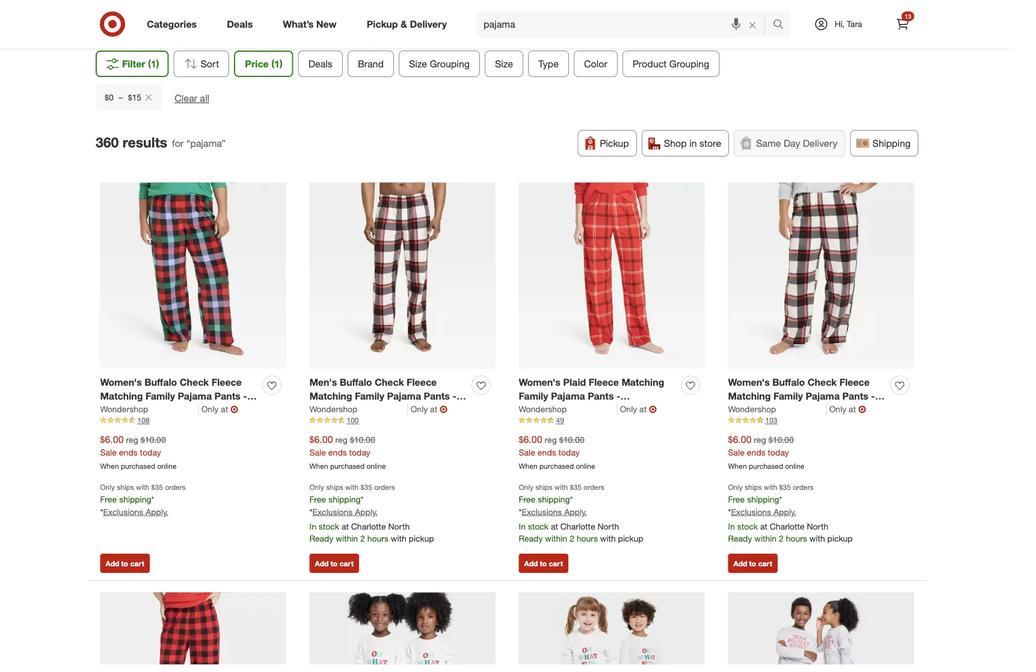 Task type: describe. For each thing, give the bounding box(es) containing it.
pickup for pickup
[[600, 137, 630, 149]]

filter (1)
[[122, 58, 159, 70]]

check for women's buffalo check fleece matching family pajama pants - wondershop™ black
[[808, 377, 838, 388]]

shipping
[[873, 137, 911, 149]]

add to cart button for men's buffalo check fleece matching family pajama pants - wondershop™ black
[[310, 554, 359, 573]]

$35 for women's buffalo check fleece matching family pajama pants - wondershop™ green/red/black
[[151, 483, 163, 492]]

$10.00 for women's buffalo check fleece matching family pajama pants - wondershop™ green/red/black
[[141, 435, 166, 445]]

fleece for women's buffalo check fleece matching family pajama pants - wondershop™ black
[[840, 377, 870, 388]]

add to cart for men's buffalo check fleece matching family pajama pants - wondershop™ black
[[315, 559, 354, 568]]

north for men's buffalo check fleece matching family pajama pants - wondershop™ black
[[389, 521, 410, 532]]

sale for men's buffalo check fleece matching family pajama pants - wondershop™ black
[[310, 447, 326, 458]]

cart for men's buffalo check fleece matching family pajama pants - wondershop™ black
[[340, 559, 354, 568]]

day
[[784, 137, 801, 149]]

ships for men's buffalo check fleece matching family pajama pants - wondershop™ black
[[326, 483, 344, 492]]

only ships with $35 orders free shipping * * exclusions apply.
[[100, 483, 186, 517]]

$0  –  $15 button
[[96, 84, 163, 111]]

clear all button
[[175, 92, 210, 105]]

size button
[[485, 51, 524, 77]]

filter
[[122, 58, 145, 70]]

$15
[[128, 92, 142, 103]]

shipping for women's plaid fleece matching family pajama pants - wondershop™ red
[[538, 494, 570, 505]]

add for women's buffalo check fleece matching family pajama pants - wondershop™ black
[[734, 559, 748, 568]]

brand
[[358, 58, 384, 70]]

add to cart for women's plaid fleece matching family pajama pants - wondershop™ red
[[525, 559, 563, 568]]

check for women's buffalo check fleece matching family pajama pants - wondershop™ green/red/black
[[180, 377, 209, 388]]

categories
[[147, 18, 197, 30]]

cart for women's buffalo check fleece matching family pajama pants - wondershop™ green/red/black
[[130, 559, 144, 568]]

108 link
[[100, 415, 286, 426]]

add for women's plaid fleece matching family pajama pants - wondershop™ red
[[525, 559, 538, 568]]

grouping for size grouping
[[430, 58, 470, 70]]

ends for women's plaid fleece matching family pajama pants - wondershop™ red
[[538, 447, 557, 458]]

free for women's buffalo check fleece matching family pajama pants - wondershop™ green/red/black
[[100, 494, 117, 505]]

$6.00 reg $10.00 sale ends today when purchased online for women's plaid fleece matching family pajama pants - wondershop™ red
[[519, 434, 596, 471]]

pajama inside 'women's plaid fleece matching family pajama pants - wondershop™ red'
[[551, 390, 586, 402]]

$35 for women's plaid fleece matching family pajama pants - wondershop™ red
[[570, 483, 582, 492]]

when for women's plaid fleece matching family pajama pants - wondershop™ red
[[519, 462, 538, 471]]

online for women's plaid fleece matching family pajama pants - wondershop™ red
[[576, 462, 596, 471]]

apply. for women's buffalo check fleece matching family pajama pants - wondershop™ black
[[774, 507, 797, 517]]

orders for men's buffalo check fleece matching family pajama pants - wondershop™ black
[[375, 483, 395, 492]]

product grouping button
[[623, 51, 720, 77]]

2 for women's buffalo check fleece matching family pajama pants - wondershop™ black
[[780, 533, 784, 544]]

red
[[585, 404, 603, 416]]

when for women's buffalo check fleece matching family pajama pants - wondershop™ green/red/black
[[100, 462, 119, 471]]

pickup for women's plaid fleece matching family pajama pants - wondershop™ red
[[619, 533, 644, 544]]

same day delivery
[[757, 137, 838, 149]]

purchased for men's buffalo check fleece matching family pajama pants - wondershop™ black
[[330, 462, 365, 471]]

360
[[96, 133, 119, 150]]

men's buffalo check fleece matching family pajama pants - wondershop™ black
[[310, 377, 457, 416]]

in
[[690, 137, 697, 149]]

hours for women's buffalo check fleece matching family pajama pants - wondershop™ black
[[787, 533, 808, 544]]

wondershop for women's plaid fleece matching family pajama pants - wondershop™ red
[[519, 404, 567, 414]]

13 link
[[890, 11, 917, 37]]

deals button
[[298, 51, 343, 77]]

price
[[245, 58, 269, 70]]

deals for deals link
[[227, 18, 253, 30]]

what's new link
[[273, 11, 352, 37]]

360 results for "pajama"
[[96, 133, 226, 150]]

ready for women's buffalo check fleece matching family pajama pants - wondershop™ black
[[729, 533, 753, 544]]

size grouping
[[409, 58, 470, 70]]

within for women's buffalo check fleece matching family pajama pants - wondershop™ black
[[755, 533, 777, 544]]

women's buffalo check fleece matching family pajama pants - wondershop™ black link
[[729, 376, 886, 416]]

(1) for price (1)
[[272, 58, 283, 70]]

free for men's buffalo check fleece matching family pajama pants - wondershop™ black
[[310, 494, 326, 505]]

exclusions apply. link for women's buffalo check fleece matching family pajama pants - wondershop™ black
[[732, 507, 797, 517]]

sort
[[201, 58, 219, 70]]

$6.00 for women's buffalo check fleece matching family pajama pants - wondershop™ green/red/black
[[100, 434, 124, 445]]

$35 for men's buffalo check fleece matching family pajama pants - wondershop™ black
[[361, 483, 373, 492]]

when for men's buffalo check fleece matching family pajama pants - wondershop™ black
[[310, 462, 328, 471]]

matching for men's buffalo check fleece matching family pajama pants - wondershop™ black
[[310, 390, 352, 402]]

green/red/black
[[166, 404, 245, 416]]

$6.00 reg $10.00 sale ends today when purchased online for women's buffalo check fleece matching family pajama pants - wondershop™ green/red/black
[[100, 434, 177, 471]]

brand button
[[348, 51, 394, 77]]

women's buffalo check fleece matching family pajama pants - wondershop™ green/red/black
[[100, 377, 247, 416]]

size for size grouping
[[409, 58, 427, 70]]

sale for women's plaid fleece matching family pajama pants - wondershop™ red
[[519, 447, 536, 458]]

pajama for women's buffalo check fleece matching family pajama pants - wondershop™ green/red/black
[[178, 390, 212, 402]]

$10.00 for men's buffalo check fleece matching family pajama pants - wondershop™ black
[[350, 435, 375, 445]]

matching for women's buffalo check fleece matching family pajama pants - wondershop™ green/red/black
[[100, 390, 143, 402]]

shop in store button
[[642, 130, 730, 157]]

sort button
[[174, 51, 229, 77]]

ends for women's buffalo check fleece matching family pajama pants - wondershop™ green/red/black
[[119, 447, 138, 458]]

women's for women's buffalo check fleece matching family pajama pants - wondershop™ black
[[729, 377, 770, 388]]

size grouping button
[[399, 51, 480, 77]]

search
[[768, 19, 797, 31]]

deals for deals button
[[309, 58, 333, 70]]

buffalo for men's buffalo check fleece matching family pajama pants - wondershop™ black
[[340, 377, 372, 388]]

store
[[700, 137, 722, 149]]

free for women's buffalo check fleece matching family pajama pants - wondershop™ black
[[729, 494, 745, 505]]

$35 for women's buffalo check fleece matching family pajama pants - wondershop™ black
[[780, 483, 792, 492]]

to for men's buffalo check fleece matching family pajama pants - wondershop™ black
[[331, 559, 338, 568]]

type
[[539, 58, 559, 70]]

add to cart for women's buffalo check fleece matching family pajama pants - wondershop™ black
[[734, 559, 773, 568]]

new
[[317, 18, 337, 30]]

$0  –  $15
[[105, 92, 142, 103]]

north for women's plaid fleece matching family pajama pants - wondershop™ red
[[598, 521, 620, 532]]

reg for women's buffalo check fleece matching family pajama pants - wondershop™ black
[[755, 435, 767, 445]]

hi,
[[835, 19, 845, 29]]

hi, tara
[[835, 19, 863, 29]]

exclusions for women's buffalo check fleece matching family pajama pants - wondershop™ black
[[732, 507, 772, 517]]

pajama for men's buffalo check fleece matching family pajama pants - wondershop™ black
[[387, 390, 421, 402]]

product
[[633, 58, 667, 70]]

¬ for women's buffalo check fleece matching family pajama pants - wondershop™ green/red/black
[[231, 403, 238, 415]]

when for women's buffalo check fleece matching family pajama pants - wondershop™ black
[[729, 462, 747, 471]]

exclusions for men's buffalo check fleece matching family pajama pants - wondershop™ black
[[313, 507, 353, 517]]

purchased for women's plaid fleece matching family pajama pants - wondershop™ red
[[540, 462, 574, 471]]

wondershop for men's buffalo check fleece matching family pajama pants - wondershop™ black
[[310, 404, 358, 414]]

108
[[138, 416, 150, 425]]

black for women's
[[794, 404, 820, 416]]

delivery for same day delivery
[[804, 137, 838, 149]]

women's plaid fleece matching family pajama pants - wondershop™ red
[[519, 377, 665, 416]]

in for women's plaid fleece matching family pajama pants - wondershop™ red
[[519, 521, 526, 532]]

men's
[[310, 377, 337, 388]]

online for women's buffalo check fleece matching family pajama pants - wondershop™ green/red/black
[[157, 462, 177, 471]]

hours for men's buffalo check fleece matching family pajama pants - wondershop™ black
[[368, 533, 389, 544]]

2 for women's plaid fleece matching family pajama pants - wondershop™ red
[[570, 533, 575, 544]]

color button
[[574, 51, 618, 77]]

pickup button
[[578, 130, 637, 157]]

sale for women's buffalo check fleece matching family pajama pants - wondershop™ black
[[729, 447, 745, 458]]

49 link
[[519, 415, 705, 426]]

hours for women's plaid fleece matching family pajama pants - wondershop™ red
[[577, 533, 598, 544]]

- for men's buffalo check fleece matching family pajama pants - wondershop™ black
[[453, 390, 457, 402]]

to for women's plaid fleece matching family pajama pants - wondershop™ red
[[540, 559, 547, 568]]

wondershop™ for women's buffalo check fleece matching family pajama pants - wondershop™ green/red/black
[[100, 404, 163, 416]]

100
[[347, 416, 359, 425]]

$6.00 for men's buffalo check fleece matching family pajama pants - wondershop™ black
[[310, 434, 333, 445]]

ends for women's buffalo check fleece matching family pajama pants - wondershop™ black
[[747, 447, 766, 458]]

1 exclusions apply. link from the left
[[103, 507, 168, 517]]

shop in store
[[664, 137, 722, 149]]



Task type: locate. For each thing, give the bounding box(es) containing it.
only at ¬
[[201, 403, 238, 415], [411, 403, 448, 415], [620, 403, 657, 415], [830, 403, 867, 415]]

with
[[136, 483, 149, 492], [346, 483, 359, 492], [555, 483, 568, 492], [765, 483, 778, 492], [391, 533, 407, 544], [601, 533, 616, 544], [810, 533, 826, 544]]

3 ships from the left
[[536, 483, 553, 492]]

pajama up 100 link
[[387, 390, 421, 402]]

¬ up 49 link
[[650, 403, 657, 415]]

1 add to cart from the left
[[106, 559, 144, 568]]

men's buffalo check fleece matching family pajama pants - wondershop™ black link
[[310, 376, 467, 416]]

1 vertical spatial delivery
[[804, 137, 838, 149]]

shipping inside only ships with $35 orders free shipping * * exclusions apply.
[[119, 494, 151, 505]]

grouping left size button
[[430, 58, 470, 70]]

delivery
[[410, 18, 447, 30], [804, 137, 838, 149]]

within
[[336, 533, 358, 544], [546, 533, 568, 544], [755, 533, 777, 544]]

charlotte for women's buffalo check fleece matching family pajama pants - wondershop™ black
[[770, 521, 805, 532]]

(1) right filter
[[148, 58, 159, 70]]

family inside women's buffalo check fleece matching family pajama pants - wondershop™ black
[[774, 390, 804, 402]]

only at ¬ up 49 link
[[620, 403, 657, 415]]

pants inside 'women's buffalo check fleece matching family pajama pants - wondershop™ green/red/black'
[[215, 390, 241, 402]]

(1) right price
[[272, 58, 283, 70]]

clear all
[[175, 92, 210, 104]]

1 $10.00 from the left
[[141, 435, 166, 445]]

only ships with $35 orders free shipping * * exclusions apply. in stock at  charlotte north ready within 2 hours with pickup for men's buffalo check fleece matching family pajama pants - wondershop™ black
[[310, 483, 434, 544]]

100 link
[[310, 415, 496, 426]]

3 only ships with $35 orders free shipping * * exclusions apply. in stock at  charlotte north ready within 2 hours with pickup from the left
[[729, 483, 853, 544]]

exclusions for women's buffalo check fleece matching family pajama pants - wondershop™ green/red/black
[[103, 507, 143, 517]]

shipping for women's buffalo check fleece matching family pajama pants - wondershop™ black
[[748, 494, 780, 505]]

for
[[172, 137, 184, 149]]

0 horizontal spatial size
[[409, 58, 427, 70]]

2 horizontal spatial within
[[755, 533, 777, 544]]

2 pajama from the left
[[387, 390, 421, 402]]

1 2 from the left
[[361, 533, 365, 544]]

today
[[140, 447, 161, 458], [349, 447, 371, 458], [559, 447, 580, 458], [768, 447, 790, 458]]

purchased down 49
[[540, 462, 574, 471]]

$6.00 for women's buffalo check fleece matching family pajama pants - wondershop™ black
[[729, 434, 752, 445]]

- up 103 link at the bottom
[[872, 390, 876, 402]]

1 horizontal spatial pickup
[[600, 137, 630, 149]]

- up 49 link
[[617, 390, 621, 402]]

¬ up 100 link
[[440, 403, 448, 415]]

$10.00 down 103
[[769, 435, 794, 445]]

3 when from the left
[[519, 462, 538, 471]]

13
[[905, 12, 912, 20]]

pickup for women's buffalo check fleece matching family pajama pants - wondershop™ black
[[828, 533, 853, 544]]

3 stock from the left
[[738, 521, 758, 532]]

- up 100 link
[[453, 390, 457, 402]]

1 $35 from the left
[[151, 483, 163, 492]]

wondershop™ for men's buffalo check fleece matching family pajama pants - wondershop™ black
[[310, 404, 373, 416]]

2 today from the left
[[349, 447, 371, 458]]

plaid
[[564, 377, 587, 388]]

3 orders from the left
[[584, 483, 605, 492]]

2 reg from the left
[[336, 435, 348, 445]]

0 vertical spatial delivery
[[410, 18, 447, 30]]

0 horizontal spatial charlotte
[[351, 521, 386, 532]]

wondershop™ inside women's buffalo check fleece matching family pajama pants - wondershop™ black
[[729, 404, 792, 416]]

&
[[401, 18, 408, 30]]

ready for men's buffalo check fleece matching family pajama pants - wondershop™ black
[[310, 533, 334, 544]]

3 pickup from the left
[[828, 533, 853, 544]]

2 shipping from the left
[[329, 494, 361, 505]]

deals link
[[217, 11, 268, 37]]

online down 100 link
[[367, 462, 386, 471]]

pajama up green/red/black
[[178, 390, 212, 402]]

2 horizontal spatial buffalo
[[773, 377, 806, 388]]

1 horizontal spatial delivery
[[804, 137, 838, 149]]

family inside 'women's plaid fleece matching family pajama pants - wondershop™ red'
[[519, 390, 549, 402]]

¬ for women's buffalo check fleece matching family pajama pants - wondershop™ black
[[859, 403, 867, 415]]

buffalo inside women's buffalo check fleece matching family pajama pants - wondershop™ black
[[773, 377, 806, 388]]

pants up 100 link
[[424, 390, 450, 402]]

1 size from the left
[[409, 58, 427, 70]]

0 vertical spatial pickup
[[367, 18, 398, 30]]

black inside men's buffalo check fleece matching family pajama pants - wondershop™ black
[[375, 404, 401, 416]]

"pajama"
[[186, 137, 226, 149]]

2 to from the left
[[331, 559, 338, 568]]

delivery inside same day delivery button
[[804, 137, 838, 149]]

only at ¬ for women's buffalo check fleece matching family pajama pants - wondershop™ green/red/black
[[201, 403, 238, 415]]

4 to from the left
[[750, 559, 757, 568]]

wondershop™ inside men's buffalo check fleece matching family pajama pants - wondershop™ black
[[310, 404, 373, 416]]

3 pants from the left
[[588, 390, 614, 402]]

fleece up 100 link
[[407, 377, 437, 388]]

1 grouping from the left
[[430, 58, 470, 70]]

product grouping
[[633, 58, 710, 70]]

add
[[106, 559, 119, 568], [315, 559, 329, 568], [525, 559, 538, 568], [734, 559, 748, 568]]

pants up green/red/black
[[215, 390, 241, 402]]

2 in from the left
[[519, 521, 526, 532]]

shipping for men's buffalo check fleece matching family pajama pants - wondershop™ black
[[329, 494, 361, 505]]

size left type
[[495, 58, 513, 70]]

2 horizontal spatial north
[[808, 521, 829, 532]]

1 horizontal spatial grouping
[[670, 58, 710, 70]]

1 only at ¬ from the left
[[201, 403, 238, 415]]

sale
[[100, 447, 117, 458], [310, 447, 326, 458], [519, 447, 536, 458], [729, 447, 745, 458]]

matching inside 'women's buffalo check fleece matching family pajama pants - wondershop™ green/red/black'
[[100, 390, 143, 402]]

3 buffalo from the left
[[773, 377, 806, 388]]

4 add to cart button from the left
[[729, 554, 778, 573]]

wondershop link up 103
[[729, 403, 828, 415]]

matching up 103
[[729, 390, 771, 402]]

add to cart for women's buffalo check fleece matching family pajama pants - wondershop™ green/red/black
[[106, 559, 144, 568]]

2 orders from the left
[[375, 483, 395, 492]]

1 horizontal spatial ready
[[519, 533, 543, 544]]

purchased down 103
[[749, 462, 784, 471]]

0 horizontal spatial deals
[[227, 18, 253, 30]]

0 horizontal spatial buffalo
[[145, 377, 177, 388]]

what's new
[[283, 18, 337, 30]]

1 horizontal spatial stock
[[528, 521, 549, 532]]

toddler plaid fleece matching family pajama pants - wondershop™ red image
[[310, 593, 496, 665], [310, 593, 496, 665]]

2 pants from the left
[[424, 390, 450, 402]]

hours
[[368, 533, 389, 544], [577, 533, 598, 544], [787, 533, 808, 544]]

ships for women's plaid fleece matching family pajama pants - wondershop™ red
[[536, 483, 553, 492]]

3 $6.00 from the left
[[519, 434, 543, 445]]

ends down 108
[[119, 447, 138, 458]]

wondershop up 100
[[310, 404, 358, 414]]

family inside 'women's buffalo check fleece matching family pajama pants - wondershop™ green/red/black'
[[146, 390, 175, 402]]

3 ¬ from the left
[[650, 403, 657, 415]]

women's buffalo check fleece matching family pajama pants - wondershop™ green/red/black image
[[100, 183, 286, 369], [100, 183, 286, 369]]

1 today from the left
[[140, 447, 161, 458]]

grouping right product
[[670, 58, 710, 70]]

1 horizontal spatial women's
[[519, 377, 561, 388]]

women's buffalo check fleece matching family pajama pants - wondershop™ red image
[[100, 593, 286, 665], [100, 593, 286, 665]]

clear
[[175, 92, 197, 104]]

wondershop up 108
[[100, 404, 148, 414]]

sponsored
[[833, 29, 869, 38]]

4 wondershop from the left
[[729, 404, 777, 414]]

check up 100 link
[[375, 377, 404, 388]]

1 horizontal spatial black
[[794, 404, 820, 416]]

reg down 103
[[755, 435, 767, 445]]

purchased up only ships with $35 orders free shipping * * exclusions apply.
[[121, 462, 155, 471]]

kids' buffalo check fleece matching family pajama pants - wondershop™ black image
[[729, 593, 915, 665], [729, 593, 915, 665]]

3 family from the left
[[519, 390, 549, 402]]

apply. for women's buffalo check fleece matching family pajama pants - wondershop™ green/red/black
[[146, 507, 168, 517]]

what's
[[283, 18, 314, 30]]

4 only at ¬ from the left
[[830, 403, 867, 415]]

3 ready from the left
[[729, 533, 753, 544]]

ready for women's plaid fleece matching family pajama pants - wondershop™ red
[[519, 533, 543, 544]]

reg for women's plaid fleece matching family pajama pants - wondershop™ red
[[545, 435, 557, 445]]

ends down 103
[[747, 447, 766, 458]]

online
[[157, 462, 177, 471], [367, 462, 386, 471], [576, 462, 596, 471], [786, 462, 805, 471]]

online down 49 link
[[576, 462, 596, 471]]

2 horizontal spatial check
[[808, 377, 838, 388]]

orders inside only ships with $35 orders free shipping * * exclusions apply.
[[165, 483, 186, 492]]

fleece inside men's buffalo check fleece matching family pajama pants - wondershop™ black
[[407, 377, 437, 388]]

wondershop up 103
[[729, 404, 777, 414]]

apply. for men's buffalo check fleece matching family pajama pants - wondershop™ black
[[355, 507, 378, 517]]

shop
[[664, 137, 687, 149]]

today for women's plaid fleece matching family pajama pants - wondershop™ red
[[559, 447, 580, 458]]

add to cart button for women's buffalo check fleece matching family pajama pants - wondershop™ black
[[729, 554, 778, 573]]

deals inside deals button
[[309, 58, 333, 70]]

only inside only ships with $35 orders free shipping * * exclusions apply.
[[100, 483, 115, 492]]

¬ up 108 link
[[231, 403, 238, 415]]

free inside only ships with $35 orders free shipping * * exclusions apply.
[[100, 494, 117, 505]]

orders for women's plaid fleece matching family pajama pants - wondershop™ red
[[584, 483, 605, 492]]

$10.00 down 108
[[141, 435, 166, 445]]

$6.00 reg $10.00 sale ends today when purchased online down 100
[[310, 434, 386, 471]]

1 ready from the left
[[310, 533, 334, 544]]

0 horizontal spatial check
[[180, 377, 209, 388]]

4 today from the left
[[768, 447, 790, 458]]

only at ¬ up 100 link
[[411, 403, 448, 415]]

reg down 49
[[545, 435, 557, 445]]

2 within from the left
[[546, 533, 568, 544]]

1 horizontal spatial only ships with $35 orders free shipping * * exclusions apply. in stock at  charlotte north ready within 2 hours with pickup
[[519, 483, 644, 544]]

free for women's plaid fleece matching family pajama pants - wondershop™ red
[[519, 494, 536, 505]]

1 $6.00 from the left
[[100, 434, 124, 445]]

toddler's buffalo check fleece matching family pajama pants - wondershop™ red image
[[519, 593, 705, 665], [519, 593, 705, 665]]

delivery right the &
[[410, 18, 447, 30]]

wondershop™ inside 'women's buffalo check fleece matching family pajama pants - wondershop™ green/red/black'
[[100, 404, 163, 416]]

same day delivery button
[[734, 130, 846, 157]]

2 exclusions from the left
[[313, 507, 353, 517]]

purchased down 100
[[330, 462, 365, 471]]

today down 49
[[559, 447, 580, 458]]

when
[[100, 462, 119, 471], [310, 462, 328, 471], [519, 462, 538, 471], [729, 462, 747, 471]]

categories link
[[137, 11, 212, 37]]

1 check from the left
[[180, 377, 209, 388]]

only at ¬ up 103 link at the bottom
[[830, 403, 867, 415]]

pickup for men's buffalo check fleece matching family pajama pants - wondershop™ black
[[409, 533, 434, 544]]

wondershop link up 100
[[310, 403, 409, 415]]

orders for women's buffalo check fleece matching family pajama pants - wondershop™ black
[[794, 483, 814, 492]]

fleece inside 'women's plaid fleece matching family pajama pants - wondershop™ red'
[[589, 377, 619, 388]]

4 $6.00 reg $10.00 sale ends today when purchased online from the left
[[729, 434, 805, 471]]

2 horizontal spatial women's
[[729, 377, 770, 388]]

wondershop up 49
[[519, 404, 567, 414]]

1 pickup from the left
[[409, 533, 434, 544]]

2 horizontal spatial only ships with $35 orders free shipping * * exclusions apply. in stock at  charlotte north ready within 2 hours with pickup
[[729, 483, 853, 544]]

reg down 100
[[336, 435, 348, 445]]

wondershop link for women's buffalo check fleece matching family pajama pants - wondershop™ black
[[729, 403, 828, 415]]

$35 inside only ships with $35 orders free shipping * * exclusions apply.
[[151, 483, 163, 492]]

3 check from the left
[[808, 377, 838, 388]]

1 sale from the left
[[100, 447, 117, 458]]

stock
[[319, 521, 340, 532], [528, 521, 549, 532], [738, 521, 758, 532]]

family inside men's buffalo check fleece matching family pajama pants - wondershop™ black
[[355, 390, 385, 402]]

2 horizontal spatial hours
[[787, 533, 808, 544]]

2 online from the left
[[367, 462, 386, 471]]

pajama up 103 link at the bottom
[[806, 390, 840, 402]]

buffalo right the men's
[[340, 377, 372, 388]]

1 horizontal spatial pickup
[[619, 533, 644, 544]]

pajama inside 'women's buffalo check fleece matching family pajama pants - wondershop™ green/red/black'
[[178, 390, 212, 402]]

1 $6.00 reg $10.00 sale ends today when purchased online from the left
[[100, 434, 177, 471]]

wondershop link for men's buffalo check fleece matching family pajama pants - wondershop™ black
[[310, 403, 409, 415]]

3 add from the left
[[525, 559, 538, 568]]

pickup & delivery link
[[357, 11, 462, 37]]

wondershop link for women's buffalo check fleece matching family pajama pants - wondershop™ green/red/black
[[100, 403, 199, 415]]

1 horizontal spatial within
[[546, 533, 568, 544]]

fleece inside women's buffalo check fleece matching family pajama pants - wondershop™ black
[[840, 377, 870, 388]]

1 women's from the left
[[100, 377, 142, 388]]

- for women's buffalo check fleece matching family pajama pants - wondershop™ black
[[872, 390, 876, 402]]

ships inside only ships with $35 orders free shipping * * exclusions apply.
[[117, 483, 134, 492]]

wondershop link
[[100, 403, 199, 415], [310, 403, 409, 415], [519, 403, 618, 415], [729, 403, 828, 415]]

delivery inside pickup & delivery link
[[410, 18, 447, 30]]

4 purchased from the left
[[749, 462, 784, 471]]

4 ends from the left
[[747, 447, 766, 458]]

size
[[409, 58, 427, 70], [495, 58, 513, 70]]

0 horizontal spatial delivery
[[410, 18, 447, 30]]

0 horizontal spatial only ships with $35 orders free shipping * * exclusions apply. in stock at  charlotte north ready within 2 hours with pickup
[[310, 483, 434, 544]]

2 horizontal spatial 2
[[780, 533, 784, 544]]

online up only ships with $35 orders free shipping * * exclusions apply.
[[157, 462, 177, 471]]

wondershop
[[100, 404, 148, 414], [310, 404, 358, 414], [519, 404, 567, 414], [729, 404, 777, 414]]

0 horizontal spatial north
[[389, 521, 410, 532]]

today down 100
[[349, 447, 371, 458]]

1 horizontal spatial north
[[598, 521, 620, 532]]

wondershop™ for women's buffalo check fleece matching family pajama pants - wondershop™ black
[[729, 404, 792, 416]]

3 exclusions apply. link from the left
[[522, 507, 587, 517]]

today down 103
[[768, 447, 790, 458]]

1 free from the left
[[100, 494, 117, 505]]

orders for women's buffalo check fleece matching family pajama pants - wondershop™ green/red/black
[[165, 483, 186, 492]]

4 reg from the left
[[755, 435, 767, 445]]

3 pajama from the left
[[551, 390, 586, 402]]

3 to from the left
[[540, 559, 547, 568]]

pickup inside pickup button
[[600, 137, 630, 149]]

1 purchased from the left
[[121, 462, 155, 471]]

1 horizontal spatial buffalo
[[340, 377, 372, 388]]

- inside women's buffalo check fleece matching family pajama pants - wondershop™ black
[[872, 390, 876, 402]]

- up green/red/black
[[243, 390, 247, 402]]

color
[[585, 58, 608, 70]]

2 apply. from the left
[[355, 507, 378, 517]]

exclusions
[[103, 507, 143, 517], [313, 507, 353, 517], [522, 507, 562, 517], [732, 507, 772, 517]]

4 - from the left
[[872, 390, 876, 402]]

apply. inside only ships with $35 orders free shipping * * exclusions apply.
[[146, 507, 168, 517]]

$6.00 reg $10.00 sale ends today when purchased online for women's buffalo check fleece matching family pajama pants - wondershop™ black
[[729, 434, 805, 471]]

buffalo up 103
[[773, 377, 806, 388]]

fleece for men's buffalo check fleece matching family pajama pants - wondershop™ black
[[407, 377, 437, 388]]

only
[[201, 404, 219, 414], [411, 404, 428, 414], [620, 404, 638, 414], [830, 404, 847, 414], [100, 483, 115, 492], [310, 483, 324, 492], [519, 483, 534, 492], [729, 483, 743, 492]]

0 horizontal spatial black
[[375, 404, 401, 416]]

1 vertical spatial pickup
[[600, 137, 630, 149]]

pajama inside women's buffalo check fleece matching family pajama pants - wondershop™ black
[[806, 390, 840, 402]]

black for men's
[[375, 404, 401, 416]]

1 within from the left
[[336, 533, 358, 544]]

2 charlotte from the left
[[561, 521, 596, 532]]

3 - from the left
[[617, 390, 621, 402]]

grouping
[[430, 58, 470, 70], [670, 58, 710, 70]]

1 black from the left
[[375, 404, 401, 416]]

deals
[[227, 18, 253, 30], [309, 58, 333, 70]]

stock for men's buffalo check fleece matching family pajama pants - wondershop™ black
[[319, 521, 340, 532]]

wondershop™ inside 'women's plaid fleece matching family pajama pants - wondershop™ red'
[[519, 404, 582, 416]]

within for women's plaid fleece matching family pajama pants - wondershop™ red
[[546, 533, 568, 544]]

1 add from the left
[[106, 559, 119, 568]]

shipping button
[[851, 130, 919, 157]]

$6.00 reg $10.00 sale ends today when purchased online down 103
[[729, 434, 805, 471]]

1 exclusions from the left
[[103, 507, 143, 517]]

buffalo up 108
[[145, 377, 177, 388]]

103
[[766, 416, 778, 425]]

cart for women's plaid fleece matching family pajama pants - wondershop™ red
[[549, 559, 563, 568]]

3 sale from the left
[[519, 447, 536, 458]]

exclusions inside only ships with $35 orders free shipping * * exclusions apply.
[[103, 507, 143, 517]]

1 vertical spatial deals
[[309, 58, 333, 70]]

4 family from the left
[[774, 390, 804, 402]]

What can we help you find? suggestions appear below search field
[[477, 11, 777, 37]]

only ships with $35 orders free shipping * * exclusions apply. in stock at  charlotte north ready within 2 hours with pickup
[[310, 483, 434, 544], [519, 483, 644, 544], [729, 483, 853, 544]]

1 buffalo from the left
[[145, 377, 177, 388]]

2 for men's buffalo check fleece matching family pajama pants - wondershop™ black
[[361, 533, 365, 544]]

black right 100
[[375, 404, 401, 416]]

fleece up green/red/black
[[212, 377, 242, 388]]

check
[[180, 377, 209, 388], [375, 377, 404, 388], [808, 377, 838, 388]]

advertisement region
[[146, 0, 869, 28]]

2 black from the left
[[794, 404, 820, 416]]

results
[[123, 133, 167, 150]]

3 wondershop™ from the left
[[519, 404, 582, 416]]

2
[[361, 533, 365, 544], [570, 533, 575, 544], [780, 533, 784, 544]]

pants inside women's buffalo check fleece matching family pajama pants - wondershop™ black
[[843, 390, 869, 402]]

matching inside women's buffalo check fleece matching family pajama pants - wondershop™ black
[[729, 390, 771, 402]]

add for men's buffalo check fleece matching family pajama pants - wondershop™ black
[[315, 559, 329, 568]]

apply.
[[146, 507, 168, 517], [355, 507, 378, 517], [565, 507, 587, 517], [774, 507, 797, 517]]

only at ¬ up 108 link
[[201, 403, 238, 415]]

$6.00 reg $10.00 sale ends today when purchased online down 108
[[100, 434, 177, 471]]

size down pickup & delivery link on the top left of the page
[[409, 58, 427, 70]]

ends down 100
[[329, 447, 347, 458]]

1 in from the left
[[310, 521, 317, 532]]

deals down new
[[309, 58, 333, 70]]

wondershop link for women's plaid fleece matching family pajama pants - wondershop™ red
[[519, 403, 618, 415]]

buffalo inside 'women's buffalo check fleece matching family pajama pants - wondershop™ green/red/black'
[[145, 377, 177, 388]]

charlotte
[[351, 521, 386, 532], [561, 521, 596, 532], [770, 521, 805, 532]]

to for women's buffalo check fleece matching family pajama pants - wondershop™ green/red/black
[[121, 559, 128, 568]]

women's up 108
[[100, 377, 142, 388]]

matching up 108
[[100, 390, 143, 402]]

women's inside women's buffalo check fleece matching family pajama pants - wondershop™ black
[[729, 377, 770, 388]]

pants
[[215, 390, 241, 402], [424, 390, 450, 402], [588, 390, 614, 402], [843, 390, 869, 402]]

1 horizontal spatial hours
[[577, 533, 598, 544]]

$0
[[105, 92, 114, 103]]

2 horizontal spatial stock
[[738, 521, 758, 532]]

0 horizontal spatial hours
[[368, 533, 389, 544]]

women's buffalo check fleece matching family pajama pants - wondershop™ black
[[729, 377, 876, 416]]

check inside women's buffalo check fleece matching family pajama pants - wondershop™ black
[[808, 377, 838, 388]]

pickup inside pickup & delivery link
[[367, 18, 398, 30]]

black right 103
[[794, 404, 820, 416]]

pants up 103 link at the bottom
[[843, 390, 869, 402]]

cart
[[130, 559, 144, 568], [340, 559, 354, 568], [549, 559, 563, 568], [759, 559, 773, 568]]

4 orders from the left
[[794, 483, 814, 492]]

buffalo inside men's buffalo check fleece matching family pajama pants - wondershop™ black
[[340, 377, 372, 388]]

pants for men's buffalo check fleece matching family pajama pants - wondershop™ black
[[424, 390, 450, 402]]

wondershop for women's buffalo check fleece matching family pajama pants - wondershop™ black
[[729, 404, 777, 414]]

2 purchased from the left
[[330, 462, 365, 471]]

103 link
[[729, 415, 915, 426]]

ends
[[119, 447, 138, 458], [329, 447, 347, 458], [538, 447, 557, 458], [747, 447, 766, 458]]

size inside button
[[409, 58, 427, 70]]

matching inside 'women's plaid fleece matching family pajama pants - wondershop™ red'
[[622, 377, 665, 388]]

grouping for product grouping
[[670, 58, 710, 70]]

tara
[[847, 19, 863, 29]]

wondershop link up 49
[[519, 403, 618, 415]]

$6.00
[[100, 434, 124, 445], [310, 434, 333, 445], [519, 434, 543, 445], [729, 434, 752, 445]]

check up green/red/black
[[180, 377, 209, 388]]

women's up 103
[[729, 377, 770, 388]]

exclusions apply. link
[[103, 507, 168, 517], [313, 507, 378, 517], [522, 507, 587, 517], [732, 507, 797, 517]]

4 free from the left
[[729, 494, 745, 505]]

- for women's buffalo check fleece matching family pajama pants - wondershop™ green/red/black
[[243, 390, 247, 402]]

4 exclusions apply. link from the left
[[732, 507, 797, 517]]

$35
[[151, 483, 163, 492], [361, 483, 373, 492], [570, 483, 582, 492], [780, 483, 792, 492]]

exclusions apply. link for women's plaid fleece matching family pajama pants - wondershop™ red
[[522, 507, 587, 517]]

deals inside deals link
[[227, 18, 253, 30]]

1 horizontal spatial in
[[519, 521, 526, 532]]

with inside only ships with $35 orders free shipping * * exclusions apply.
[[136, 483, 149, 492]]

type button
[[529, 51, 569, 77]]

1 ¬ from the left
[[231, 403, 238, 415]]

0 horizontal spatial pickup
[[409, 533, 434, 544]]

3 women's from the left
[[729, 377, 770, 388]]

1 pants from the left
[[215, 390, 241, 402]]

all
[[200, 92, 210, 104]]

pickup for pickup & delivery
[[367, 18, 398, 30]]

reg down 108
[[126, 435, 138, 445]]

women's inside 'women's buffalo check fleece matching family pajama pants - wondershop™ green/red/black'
[[100, 377, 142, 388]]

fleece up 103 link at the bottom
[[840, 377, 870, 388]]

shipping
[[119, 494, 151, 505], [329, 494, 361, 505], [538, 494, 570, 505], [748, 494, 780, 505]]

sale for women's buffalo check fleece matching family pajama pants - wondershop™ green/red/black
[[100, 447, 117, 458]]

women's inside 'women's plaid fleece matching family pajama pants - wondershop™ red'
[[519, 377, 561, 388]]

women's plaid fleece matching family pajama pants - wondershop™ red link
[[519, 376, 677, 416]]

men's buffalo check fleece matching family pajama pants - wondershop™ black image
[[310, 183, 496, 369], [310, 183, 496, 369]]

¬ for men's buffalo check fleece matching family pajama pants - wondershop™ black
[[440, 403, 448, 415]]

charlotte for men's buffalo check fleece matching family pajama pants - wondershop™ black
[[351, 521, 386, 532]]

- inside men's buffalo check fleece matching family pajama pants - wondershop™ black
[[453, 390, 457, 402]]

2 horizontal spatial charlotte
[[770, 521, 805, 532]]

black
[[375, 404, 401, 416], [794, 404, 820, 416]]

women's left plaid
[[519, 377, 561, 388]]

$6.00 reg $10.00 sale ends today when purchased online down 49
[[519, 434, 596, 471]]

check up 103 link at the bottom
[[808, 377, 838, 388]]

add to cart button
[[100, 554, 150, 573], [310, 554, 359, 573], [519, 554, 569, 573], [729, 554, 778, 573]]

3 add to cart button from the left
[[519, 554, 569, 573]]

2 only at ¬ from the left
[[411, 403, 448, 415]]

online down 103 link at the bottom
[[786, 462, 805, 471]]

same
[[757, 137, 782, 149]]

search button
[[768, 11, 797, 40]]

3 $35 from the left
[[570, 483, 582, 492]]

2 fleece from the left
[[407, 377, 437, 388]]

0 horizontal spatial within
[[336, 533, 358, 544]]

matching up 49 link
[[622, 377, 665, 388]]

women's for women's plaid fleece matching family pajama pants - wondershop™ red
[[519, 377, 561, 388]]

0 horizontal spatial 2
[[361, 533, 365, 544]]

women's plaid fleece matching family pajama pants - wondershop™ red image
[[519, 183, 705, 369], [519, 183, 705, 369]]

2 horizontal spatial pickup
[[828, 533, 853, 544]]

check inside 'women's buffalo check fleece matching family pajama pants - wondershop™ green/red/black'
[[180, 377, 209, 388]]

north for women's buffalo check fleece matching family pajama pants - wondershop™ black
[[808, 521, 829, 532]]

1 orders from the left
[[165, 483, 186, 492]]

$6.00 for women's plaid fleece matching family pajama pants - wondershop™ red
[[519, 434, 543, 445]]

1 horizontal spatial size
[[495, 58, 513, 70]]

cart for women's buffalo check fleece matching family pajama pants - wondershop™ black
[[759, 559, 773, 568]]

2 buffalo from the left
[[340, 377, 372, 388]]

family
[[146, 390, 175, 402], [355, 390, 385, 402], [519, 390, 549, 402], [774, 390, 804, 402]]

¬ up 103 link at the bottom
[[859, 403, 867, 415]]

fleece for women's buffalo check fleece matching family pajama pants - wondershop™ green/red/black
[[212, 377, 242, 388]]

1 online from the left
[[157, 462, 177, 471]]

0 horizontal spatial pickup
[[367, 18, 398, 30]]

4 wondershop link from the left
[[729, 403, 828, 415]]

1 horizontal spatial 2
[[570, 533, 575, 544]]

1 horizontal spatial (1)
[[272, 58, 283, 70]]

$6.00 reg $10.00 sale ends today when purchased online
[[100, 434, 177, 471], [310, 434, 386, 471], [519, 434, 596, 471], [729, 434, 805, 471]]

matching inside men's buffalo check fleece matching family pajama pants - wondershop™ black
[[310, 390, 352, 402]]

49
[[557, 416, 565, 425]]

1 horizontal spatial deals
[[309, 58, 333, 70]]

0 horizontal spatial (1)
[[148, 58, 159, 70]]

0 vertical spatial deals
[[227, 18, 253, 30]]

today down 108
[[140, 447, 161, 458]]

black inside women's buffalo check fleece matching family pajama pants - wondershop™ black
[[794, 404, 820, 416]]

(1)
[[148, 58, 159, 70], [272, 58, 283, 70]]

pajama down plaid
[[551, 390, 586, 402]]

0 horizontal spatial grouping
[[430, 58, 470, 70]]

2 ships from the left
[[326, 483, 344, 492]]

filter (1) button
[[96, 51, 169, 77]]

ships for women's buffalo check fleece matching family pajama pants - wondershop™ black
[[745, 483, 763, 492]]

1 horizontal spatial charlotte
[[561, 521, 596, 532]]

exclusions for women's plaid fleece matching family pajama pants - wondershop™ red
[[522, 507, 562, 517]]

2 add to cart button from the left
[[310, 554, 359, 573]]

pants inside men's buffalo check fleece matching family pajama pants - wondershop™ black
[[424, 390, 450, 402]]

$10.00 for women's buffalo check fleece matching family pajama pants - wondershop™ black
[[769, 435, 794, 445]]

2 size from the left
[[495, 58, 513, 70]]

women's buffalo check fleece matching family pajama pants - wondershop™ green/red/black link
[[100, 376, 258, 416]]

1 ships from the left
[[117, 483, 134, 492]]

0 horizontal spatial women's
[[100, 377, 142, 388]]

2 horizontal spatial in
[[729, 521, 736, 532]]

2 horizontal spatial ready
[[729, 533, 753, 544]]

4 shipping from the left
[[748, 494, 780, 505]]

matching down the men's
[[310, 390, 352, 402]]

apply. for women's plaid fleece matching family pajama pants - wondershop™ red
[[565, 507, 587, 517]]

- inside 'women's plaid fleece matching family pajama pants - wondershop™ red'
[[617, 390, 621, 402]]

delivery right day
[[804, 137, 838, 149]]

4 $10.00 from the left
[[769, 435, 794, 445]]

pants inside 'women's plaid fleece matching family pajama pants - wondershop™ red'
[[588, 390, 614, 402]]

(1) inside 'button'
[[148, 58, 159, 70]]

pants up the red
[[588, 390, 614, 402]]

pickup & delivery
[[367, 18, 447, 30]]

2 add to cart from the left
[[315, 559, 354, 568]]

fleece right plaid
[[589, 377, 619, 388]]

0 horizontal spatial ready
[[310, 533, 334, 544]]

check inside men's buffalo check fleece matching family pajama pants - wondershop™ black
[[375, 377, 404, 388]]

2 wondershop from the left
[[310, 404, 358, 414]]

online for men's buffalo check fleece matching family pajama pants - wondershop™ black
[[367, 462, 386, 471]]

1 horizontal spatial check
[[375, 377, 404, 388]]

buffalo for women's buffalo check fleece matching family pajama pants - wondershop™ black
[[773, 377, 806, 388]]

pants for women's buffalo check fleece matching family pajama pants - wondershop™ green/red/black
[[215, 390, 241, 402]]

1 to from the left
[[121, 559, 128, 568]]

price (1)
[[245, 58, 283, 70]]

buffalo for women's buffalo check fleece matching family pajama pants - wondershop™ green/red/black
[[145, 377, 177, 388]]

size inside button
[[495, 58, 513, 70]]

women's buffalo check fleece matching family pajama pants - wondershop™ black image
[[729, 183, 915, 369], [729, 183, 915, 369]]

fleece inside 'women's buffalo check fleece matching family pajama pants - wondershop™ green/red/black'
[[212, 377, 242, 388]]

0 horizontal spatial stock
[[319, 521, 340, 532]]

2 when from the left
[[310, 462, 328, 471]]

-
[[243, 390, 247, 402], [453, 390, 457, 402], [617, 390, 621, 402], [872, 390, 876, 402]]

purchased for women's buffalo check fleece matching family pajama pants - wondershop™ green/red/black
[[121, 462, 155, 471]]

$10.00 down 100
[[350, 435, 375, 445]]

0 horizontal spatial in
[[310, 521, 317, 532]]

only at ¬ for women's plaid fleece matching family pajama pants - wondershop™ red
[[620, 403, 657, 415]]

2 $35 from the left
[[361, 483, 373, 492]]

3 2 from the left
[[780, 533, 784, 544]]

ends down 49
[[538, 447, 557, 458]]

pajama inside men's buffalo check fleece matching family pajama pants - wondershop™ black
[[387, 390, 421, 402]]

4 ¬ from the left
[[859, 403, 867, 415]]

1 stock from the left
[[319, 521, 340, 532]]

- inside 'women's buffalo check fleece matching family pajama pants - wondershop™ green/red/black'
[[243, 390, 247, 402]]

$10.00 down 49
[[560, 435, 585, 445]]

only at ¬ for women's buffalo check fleece matching family pajama pants - wondershop™ black
[[830, 403, 867, 415]]

4 pajama from the left
[[806, 390, 840, 402]]

wondershop link up 108
[[100, 403, 199, 415]]

4 ships from the left
[[745, 483, 763, 492]]

deals up price
[[227, 18, 253, 30]]



Task type: vqa. For each thing, say whether or not it's contained in the screenshot.
the middle stock
yes



